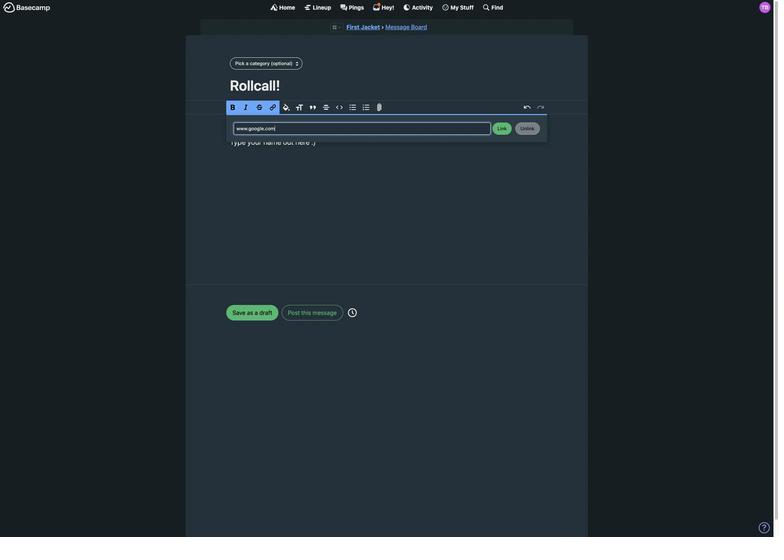 Task type: vqa. For each thing, say whether or not it's contained in the screenshot.
up? in the bottom of the page
no



Task type: describe. For each thing, give the bounding box(es) containing it.
a inside pick a category (optional) button
[[246, 60, 249, 66]]

save as a draft button
[[227, 305, 279, 320]]

tyler black image
[[760, 2, 771, 13]]

roll
[[315, 127, 325, 135]]

hey! button
[[373, 3, 395, 11]]

type
[[230, 138, 246, 146]]

pick a category (optional)
[[235, 60, 293, 66]]

draft
[[260, 309, 273, 316]]

Write away… text field
[[208, 114, 566, 276]]

message
[[313, 309, 337, 316]]

hello
[[230, 127, 247, 135]]

post
[[288, 309, 300, 316]]

:)
[[312, 138, 316, 146]]

category
[[250, 60, 270, 66]]

pick a category (optional) button
[[230, 58, 303, 70]]

out
[[283, 138, 294, 146]]

save
[[233, 309, 246, 316]]

home
[[279, 4, 295, 11]]

› message board
[[382, 24, 427, 30]]

pings button
[[340, 4, 364, 11]]

do
[[299, 127, 308, 135]]

this
[[302, 309, 311, 316]]

schedule this to post later image
[[348, 308, 357, 317]]

here
[[296, 138, 310, 146]]

board
[[412, 24, 427, 30]]

find button
[[483, 4, 504, 11]]

my stuff button
[[442, 4, 474, 11]]

save as a draft
[[233, 309, 273, 316]]

URL url field
[[234, 123, 491, 135]]

lineup link
[[304, 4, 331, 11]]

a inside save as a draft button
[[255, 309, 258, 316]]

as
[[247, 309, 253, 316]]

name
[[264, 138, 282, 146]]



Task type: locate. For each thing, give the bounding box(es) containing it.
main element
[[0, 0, 774, 14]]

post this message
[[288, 309, 337, 316]]

stuff
[[461, 4, 474, 11]]

let's
[[282, 127, 297, 135]]

a right do
[[309, 127, 313, 135]]

jacket
[[361, 24, 380, 30]]

home link
[[271, 4, 295, 11]]

today!
[[339, 127, 359, 135]]

a right pick
[[246, 60, 249, 66]]

activity link
[[404, 4, 433, 11]]

None button
[[493, 123, 513, 135], [516, 123, 540, 135], [493, 123, 513, 135], [516, 123, 540, 135]]

find
[[492, 4, 504, 11]]

post this message button
[[282, 305, 343, 320]]

(optional)
[[271, 60, 293, 66]]

lineup
[[313, 4, 331, 11]]

switch accounts image
[[3, 2, 50, 13]]

a right as
[[255, 309, 258, 316]]

first jacket link
[[347, 24, 380, 30]]

message
[[386, 24, 410, 30]]

2 vertical spatial a
[[255, 309, 258, 316]]

message board link
[[386, 24, 427, 30]]

2 horizontal spatial a
[[309, 127, 313, 135]]

pings
[[349, 4, 364, 11]]

a inside the hello everyone! let's do a roll call today! type your name out here :)
[[309, 127, 313, 135]]

›
[[382, 24, 384, 30]]

my
[[451, 4, 459, 11]]

1 vertical spatial a
[[309, 127, 313, 135]]

activity
[[412, 4, 433, 11]]

Type a title… text field
[[230, 77, 544, 94]]

my stuff
[[451, 4, 474, 11]]

1 horizontal spatial a
[[255, 309, 258, 316]]

everyone!
[[248, 127, 280, 135]]

hello everyone! let's do a roll call today! type your name out here :)
[[230, 127, 359, 146]]

0 vertical spatial a
[[246, 60, 249, 66]]

call
[[326, 127, 337, 135]]

a
[[246, 60, 249, 66], [309, 127, 313, 135], [255, 309, 258, 316]]

your
[[248, 138, 262, 146]]

first jacket
[[347, 24, 380, 30]]

first
[[347, 24, 360, 30]]

pick
[[235, 60, 245, 66]]

0 horizontal spatial a
[[246, 60, 249, 66]]

hey!
[[382, 4, 395, 11]]



